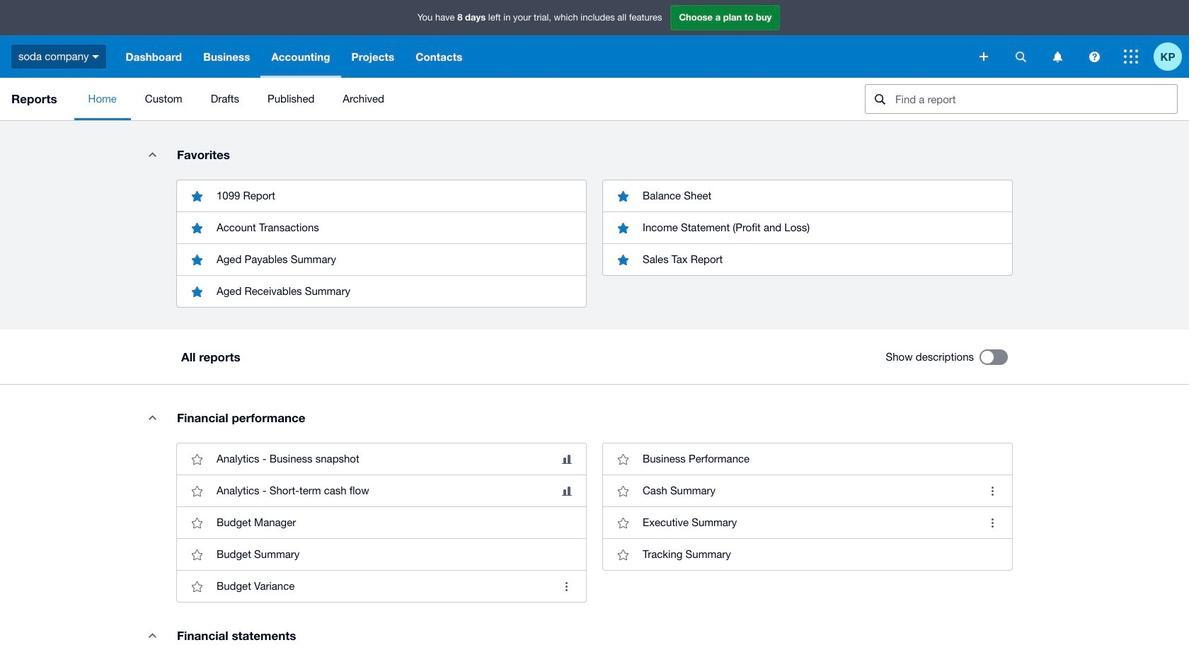 Task type: describe. For each thing, give the bounding box(es) containing it.
0 horizontal spatial svg image
[[980, 52, 989, 61]]

1 horizontal spatial svg image
[[1090, 51, 1100, 62]]

1 expand report group image from the top
[[138, 140, 166, 169]]

1 horizontal spatial svg image
[[1016, 51, 1027, 62]]

more options image
[[552, 573, 581, 601]]

remove favorite image
[[183, 278, 211, 306]]

2 favorite image from the top
[[183, 509, 211, 538]]

2 horizontal spatial svg image
[[1053, 51, 1063, 62]]



Task type: locate. For each thing, give the bounding box(es) containing it.
svg image
[[1125, 50, 1139, 64], [1090, 51, 1100, 62], [980, 52, 989, 61]]

Find a report text field
[[894, 85, 1178, 113]]

1 vertical spatial favorite image
[[183, 509, 211, 538]]

favorite image
[[183, 446, 211, 474], [183, 509, 211, 538], [183, 541, 211, 570]]

expand report group image
[[138, 622, 166, 650]]

remove favorite image
[[183, 182, 211, 210], [609, 182, 637, 210], [183, 214, 211, 242], [609, 214, 637, 242], [183, 246, 211, 274], [609, 246, 637, 274]]

favorite image
[[609, 446, 637, 474], [183, 477, 211, 506], [609, 477, 637, 506], [609, 509, 637, 538], [609, 541, 637, 570], [183, 573, 211, 601]]

1 favorite image from the top
[[183, 446, 211, 474]]

2 horizontal spatial svg image
[[1125, 50, 1139, 64]]

svg image
[[1016, 51, 1027, 62], [1053, 51, 1063, 62], [92, 55, 99, 59]]

0 vertical spatial expand report group image
[[138, 140, 166, 169]]

expand report group image
[[138, 140, 166, 169], [138, 404, 166, 432]]

2 expand report group image from the top
[[138, 404, 166, 432]]

3 favorite image from the top
[[183, 541, 211, 570]]

0 horizontal spatial svg image
[[92, 55, 99, 59]]

menu
[[74, 78, 854, 120]]

None field
[[865, 84, 1178, 114]]

0 vertical spatial favorite image
[[183, 446, 211, 474]]

2 vertical spatial favorite image
[[183, 541, 211, 570]]

1 vertical spatial expand report group image
[[138, 404, 166, 432]]

banner
[[0, 0, 1190, 78]]



Task type: vqa. For each thing, say whether or not it's contained in the screenshot.
Select end date field
no



